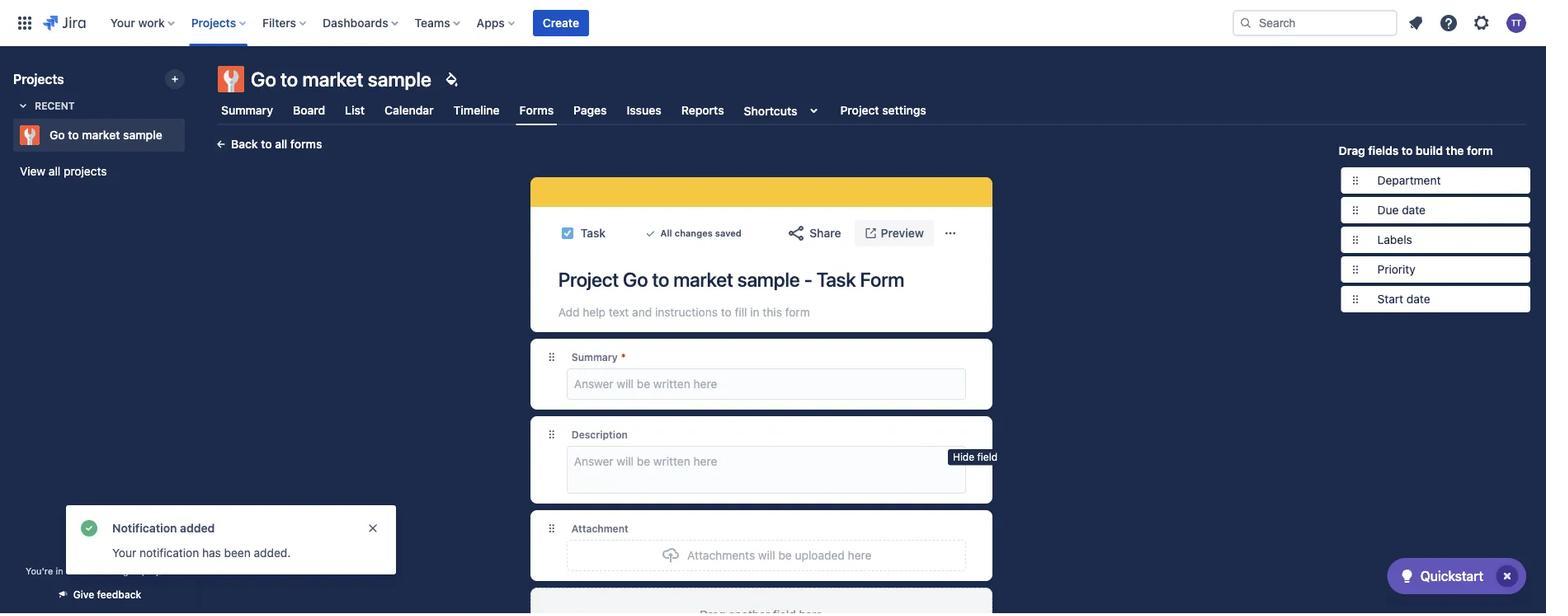 Task type: vqa. For each thing, say whether or not it's contained in the screenshot.
Drag fields to build the form
yes



Task type: describe. For each thing, give the bounding box(es) containing it.
answer will be written here for summary
[[574, 377, 717, 391]]

2 vertical spatial will
[[758, 549, 775, 563]]

search image
[[1239, 17, 1252, 30]]

to inside go to market sample link
[[68, 128, 79, 142]]

-
[[804, 268, 813, 291]]

view all projects
[[20, 165, 107, 178]]

calendar link
[[381, 96, 437, 125]]

build
[[1416, 144, 1443, 158]]

project go to market sample - task form
[[558, 268, 904, 291]]

fields
[[1368, 144, 1399, 158]]

settings
[[882, 104, 926, 117]]

project for project go to market sample - task form
[[558, 268, 619, 291]]

form
[[860, 268, 904, 291]]

help
[[583, 306, 606, 319]]

upload image
[[661, 546, 681, 566]]

0 horizontal spatial in
[[56, 566, 63, 577]]

attachments will be uploaded here
[[687, 549, 872, 563]]

0 vertical spatial task
[[581, 226, 606, 240]]

1 vertical spatial market
[[82, 128, 120, 142]]

answer for description
[[574, 455, 613, 469]]

priority
[[1377, 263, 1416, 276]]

apps
[[477, 16, 505, 30]]

field
[[977, 452, 997, 463]]

hide field tooltip
[[948, 450, 1002, 466]]

apps button
[[472, 10, 521, 36]]

all changes saved
[[660, 228, 742, 239]]

1 horizontal spatial go
[[251, 68, 276, 91]]

been
[[224, 547, 251, 560]]

date for due date
[[1402, 203, 1426, 217]]

pages link
[[570, 96, 610, 125]]

department
[[1377, 174, 1441, 187]]

1 horizontal spatial all
[[275, 137, 287, 151]]

help image
[[1439, 13, 1459, 33]]

managed
[[99, 566, 139, 577]]

answer will be written here for description
[[574, 455, 717, 469]]

board link
[[290, 96, 328, 125]]

fill
[[735, 306, 747, 319]]

0 horizontal spatial go
[[50, 128, 65, 142]]

1 vertical spatial go to market sample
[[50, 128, 162, 142]]

added
[[180, 522, 215, 535]]

your profile and settings image
[[1506, 13, 1526, 33]]

1 vertical spatial projects
[[13, 71, 64, 87]]

collapse recent projects image
[[13, 96, 33, 116]]

notification
[[139, 547, 199, 560]]

to left build
[[1402, 144, 1413, 158]]

project for project settings
[[840, 104, 879, 117]]

2 horizontal spatial market
[[673, 268, 733, 291]]

create project image
[[168, 73, 182, 86]]

due
[[1377, 203, 1399, 217]]

preview button
[[854, 220, 934, 247]]

add help text and instructions to fill in this form
[[558, 306, 810, 319]]

1 horizontal spatial market
[[302, 68, 363, 91]]

shortcuts
[[744, 104, 797, 117]]

written for summary
[[653, 377, 690, 391]]

teams button
[[410, 10, 467, 36]]

summary *
[[572, 351, 626, 363]]

project settings
[[840, 104, 926, 117]]

be for description
[[637, 455, 650, 469]]

back to all forms
[[231, 137, 322, 151]]

text
[[609, 306, 629, 319]]

pages
[[574, 104, 607, 117]]

instructions
[[655, 306, 718, 319]]

filters
[[262, 16, 296, 30]]

issues link
[[623, 96, 665, 125]]

your work
[[110, 16, 165, 30]]

project
[[142, 566, 172, 577]]

share button
[[777, 220, 851, 247]]

appswitcher icon image
[[15, 13, 35, 33]]

uploaded
[[795, 549, 845, 563]]

check image
[[1397, 567, 1417, 587]]

your for your notification has been added.
[[112, 547, 136, 560]]

dashboards
[[323, 16, 388, 30]]

back
[[231, 137, 258, 151]]

shortcuts button
[[741, 96, 827, 125]]

hide field
[[953, 452, 997, 463]]

1 horizontal spatial sample
[[368, 68, 431, 91]]

1 horizontal spatial go to market sample
[[251, 68, 431, 91]]

here for summary
[[693, 377, 717, 391]]

share image
[[786, 224, 806, 243]]

feedback
[[97, 589, 141, 601]]

quickstart
[[1420, 569, 1483, 585]]

attachments
[[687, 549, 755, 563]]

quickstart button
[[1387, 559, 1526, 595]]

changes
[[675, 228, 713, 239]]

date for start date
[[1407, 292, 1430, 306]]

sidebar navigation image
[[180, 66, 216, 99]]

notification added
[[112, 522, 215, 535]]

set background color image
[[441, 69, 461, 89]]

the
[[1446, 144, 1464, 158]]

share
[[810, 226, 841, 240]]

create
[[543, 16, 579, 30]]

you're
[[26, 566, 53, 577]]

due date
[[1377, 203, 1426, 217]]

1 vertical spatial task
[[817, 268, 856, 291]]

success image
[[79, 519, 99, 539]]

reports
[[681, 104, 724, 117]]

summary for summary *
[[572, 351, 618, 363]]

back to all forms link
[[205, 131, 332, 158]]

to left fill
[[721, 306, 732, 319]]

to up board
[[281, 68, 298, 91]]

attachment
[[572, 523, 628, 535]]

projects
[[64, 165, 107, 178]]

preview
[[881, 226, 924, 240]]

notification
[[112, 522, 177, 535]]

be for summary
[[637, 377, 650, 391]]

2 vertical spatial be
[[778, 549, 792, 563]]

will for summary
[[617, 377, 634, 391]]

forms
[[519, 103, 554, 117]]

hide
[[953, 452, 974, 463]]



Task type: locate. For each thing, give the bounding box(es) containing it.
2 vertical spatial go
[[623, 268, 648, 291]]

0 horizontal spatial project
[[558, 268, 619, 291]]

will for description
[[617, 455, 634, 469]]

0 vertical spatial date
[[1402, 203, 1426, 217]]

1 vertical spatial answer
[[574, 455, 613, 469]]

be
[[637, 377, 650, 391], [637, 455, 650, 469], [778, 549, 792, 563]]

all
[[660, 228, 672, 239]]

you're in a team-managed project
[[26, 566, 172, 577]]

dismiss image
[[366, 522, 380, 535]]

answer will be written here down description
[[574, 455, 717, 469]]

1 horizontal spatial project
[[840, 104, 879, 117]]

to down recent
[[68, 128, 79, 142]]

go up summary link
[[251, 68, 276, 91]]

1 vertical spatial date
[[1407, 292, 1430, 306]]

1 vertical spatial all
[[49, 165, 60, 178]]

summary
[[221, 104, 273, 117], [572, 351, 618, 363]]

1 horizontal spatial form
[[1467, 144, 1493, 158]]

1 horizontal spatial projects
[[191, 16, 236, 30]]

0 horizontal spatial market
[[82, 128, 120, 142]]

1 vertical spatial be
[[637, 455, 650, 469]]

notifications image
[[1406, 13, 1426, 33]]

2 vertical spatial sample
[[737, 268, 800, 291]]

added.
[[254, 547, 291, 560]]

banner containing your work
[[0, 0, 1546, 46]]

timeline link
[[450, 96, 503, 125]]

start
[[1377, 292, 1403, 306]]

0 horizontal spatial go to market sample
[[50, 128, 162, 142]]

teams
[[415, 16, 450, 30]]

projects up sidebar navigation icon
[[191, 16, 236, 30]]

form actions image
[[944, 227, 957, 240]]

project settings link
[[837, 96, 930, 125]]

written for description
[[653, 455, 690, 469]]

description
[[572, 429, 628, 441]]

view
[[20, 165, 45, 178]]

go to market sample up view all projects 'link' on the left of page
[[50, 128, 162, 142]]

1 vertical spatial sample
[[123, 128, 162, 142]]

0 vertical spatial summary
[[221, 104, 273, 117]]

to right back
[[261, 137, 272, 151]]

0 vertical spatial go
[[251, 68, 276, 91]]

0 vertical spatial form
[[1467, 144, 1493, 158]]

*
[[621, 351, 626, 363]]

0 horizontal spatial projects
[[13, 71, 64, 87]]

0 vertical spatial will
[[617, 377, 634, 391]]

in left a
[[56, 566, 63, 577]]

1 vertical spatial will
[[617, 455, 634, 469]]

answer will be written here down '*'
[[574, 377, 717, 391]]

calendar
[[385, 104, 434, 117]]

here for description
[[693, 455, 717, 469]]

your up managed
[[112, 547, 136, 560]]

forms
[[290, 137, 322, 151]]

1 horizontal spatial summary
[[572, 351, 618, 363]]

1 horizontal spatial task
[[817, 268, 856, 291]]

1 vertical spatial go
[[50, 128, 65, 142]]

projects inside popup button
[[191, 16, 236, 30]]

create button
[[533, 10, 589, 36]]

to up the add help text and instructions to fill in this form
[[652, 268, 669, 291]]

to inside back to all forms link
[[261, 137, 272, 151]]

drag
[[1339, 144, 1365, 158]]

your left "work"
[[110, 16, 135, 30]]

sample left the add to starred icon
[[123, 128, 162, 142]]

projects up collapse recent projects icon
[[13, 71, 64, 87]]

to
[[281, 68, 298, 91], [68, 128, 79, 142], [261, 137, 272, 151], [1402, 144, 1413, 158], [652, 268, 669, 291], [721, 306, 732, 319]]

form
[[1467, 144, 1493, 158], [785, 306, 810, 319]]

go
[[251, 68, 276, 91], [50, 128, 65, 142], [623, 268, 648, 291]]

projects
[[191, 16, 236, 30], [13, 71, 64, 87]]

go to market sample link
[[13, 119, 178, 152]]

go to market sample
[[251, 68, 431, 91], [50, 128, 162, 142]]

summary for summary
[[221, 104, 273, 117]]

task left all
[[581, 226, 606, 240]]

answer down description
[[574, 455, 613, 469]]

2 answer from the top
[[574, 455, 613, 469]]

all inside 'link'
[[49, 165, 60, 178]]

here
[[693, 377, 717, 391], [693, 455, 717, 469], [848, 549, 872, 563]]

all right view
[[49, 165, 60, 178]]

market up list in the top of the page
[[302, 68, 363, 91]]

answer will be written here
[[574, 377, 717, 391], [574, 455, 717, 469]]

0 vertical spatial in
[[750, 306, 760, 319]]

board
[[293, 104, 325, 117]]

2 answer will be written here from the top
[[574, 455, 717, 469]]

dashboards button
[[318, 10, 405, 36]]

list link
[[342, 96, 368, 125]]

projects button
[[186, 10, 253, 36]]

view all projects link
[[13, 157, 185, 186]]

form right the
[[1467, 144, 1493, 158]]

start date
[[1377, 292, 1430, 306]]

0 vertical spatial answer will be written here
[[574, 377, 717, 391]]

go up and
[[623, 268, 648, 291]]

and
[[632, 306, 652, 319]]

1 vertical spatial in
[[56, 566, 63, 577]]

task right '-'
[[817, 268, 856, 291]]

task
[[581, 226, 606, 240], [817, 268, 856, 291]]

all left forms
[[275, 137, 287, 151]]

market
[[302, 68, 363, 91], [82, 128, 120, 142], [673, 268, 733, 291]]

date
[[1402, 203, 1426, 217], [1407, 292, 1430, 306]]

1 written from the top
[[653, 377, 690, 391]]

1 answer from the top
[[574, 377, 613, 391]]

recent
[[35, 100, 75, 111]]

list
[[345, 104, 365, 117]]

1 vertical spatial form
[[785, 306, 810, 319]]

in right fill
[[750, 306, 760, 319]]

1 horizontal spatial in
[[750, 306, 760, 319]]

0 vertical spatial answer
[[574, 377, 613, 391]]

0 horizontal spatial summary
[[221, 104, 273, 117]]

date right due in the top right of the page
[[1402, 203, 1426, 217]]

dismiss quickstart image
[[1494, 563, 1521, 590]]

date right start
[[1407, 292, 1430, 306]]

answer down summary *
[[574, 377, 613, 391]]

project up help
[[558, 268, 619, 291]]

market up instructions
[[673, 268, 733, 291]]

your work button
[[105, 10, 181, 36]]

labels
[[1377, 233, 1412, 247]]

0 vertical spatial written
[[653, 377, 690, 391]]

1 vertical spatial your
[[112, 547, 136, 560]]

1 vertical spatial project
[[558, 268, 619, 291]]

timeline
[[453, 104, 500, 117]]

2 written from the top
[[653, 455, 690, 469]]

filters button
[[258, 10, 313, 36]]

0 vertical spatial project
[[840, 104, 879, 117]]

2 horizontal spatial go
[[623, 268, 648, 291]]

market up view all projects 'link' on the left of page
[[82, 128, 120, 142]]

your for your work
[[110, 16, 135, 30]]

reports link
[[678, 96, 727, 125]]

summary link
[[218, 96, 276, 125]]

in
[[750, 306, 760, 319], [56, 566, 63, 577]]

banner
[[0, 0, 1546, 46]]

drag fields to build the form
[[1339, 144, 1493, 158]]

0 horizontal spatial all
[[49, 165, 60, 178]]

a
[[66, 566, 71, 577]]

Search field
[[1233, 10, 1398, 36]]

0 vertical spatial your
[[110, 16, 135, 30]]

1 vertical spatial here
[[693, 455, 717, 469]]

go to market sample up list in the top of the page
[[251, 68, 431, 91]]

0 horizontal spatial task
[[581, 226, 606, 240]]

all
[[275, 137, 287, 151], [49, 165, 60, 178]]

summary up back
[[221, 104, 273, 117]]

issues
[[627, 104, 661, 117]]

give feedback
[[73, 589, 141, 601]]

will down description
[[617, 455, 634, 469]]

answer for summary
[[574, 377, 613, 391]]

form right this
[[785, 306, 810, 319]]

project left settings
[[840, 104, 879, 117]]

0 horizontal spatial sample
[[123, 128, 162, 142]]

give
[[73, 589, 94, 601]]

2 horizontal spatial sample
[[737, 268, 800, 291]]

tab list
[[208, 96, 1536, 125]]

will right attachments
[[758, 549, 775, 563]]

0 vertical spatial be
[[637, 377, 650, 391]]

saved
[[715, 228, 742, 239]]

add to starred image
[[180, 125, 200, 145]]

0 vertical spatial market
[[302, 68, 363, 91]]

1 vertical spatial summary
[[572, 351, 618, 363]]

sample
[[368, 68, 431, 91], [123, 128, 162, 142], [737, 268, 800, 291]]

sample up calendar
[[368, 68, 431, 91]]

0 vertical spatial projects
[[191, 16, 236, 30]]

your inside popup button
[[110, 16, 135, 30]]

summary inside summary link
[[221, 104, 273, 117]]

add
[[558, 306, 580, 319]]

this
[[763, 306, 782, 319]]

go down recent
[[50, 128, 65, 142]]

settings image
[[1472, 13, 1492, 33]]

0 horizontal spatial form
[[785, 306, 810, 319]]

primary element
[[10, 0, 1233, 46]]

sample up this
[[737, 268, 800, 291]]

1 vertical spatial answer will be written here
[[574, 455, 717, 469]]

jira image
[[43, 13, 86, 33], [43, 13, 86, 33]]

your notification has been added.
[[112, 547, 291, 560]]

work
[[138, 16, 165, 30]]

0 vertical spatial all
[[275, 137, 287, 151]]

0 vertical spatial here
[[693, 377, 717, 391]]

2 vertical spatial here
[[848, 549, 872, 563]]

0 vertical spatial sample
[[368, 68, 431, 91]]

summary left '*'
[[572, 351, 618, 363]]

team-
[[74, 566, 99, 577]]

1 answer will be written here from the top
[[574, 377, 717, 391]]

tab list containing forms
[[208, 96, 1536, 125]]

will down '*'
[[617, 377, 634, 391]]

0 vertical spatial go to market sample
[[251, 68, 431, 91]]

1 vertical spatial written
[[653, 455, 690, 469]]

2 vertical spatial market
[[673, 268, 733, 291]]



